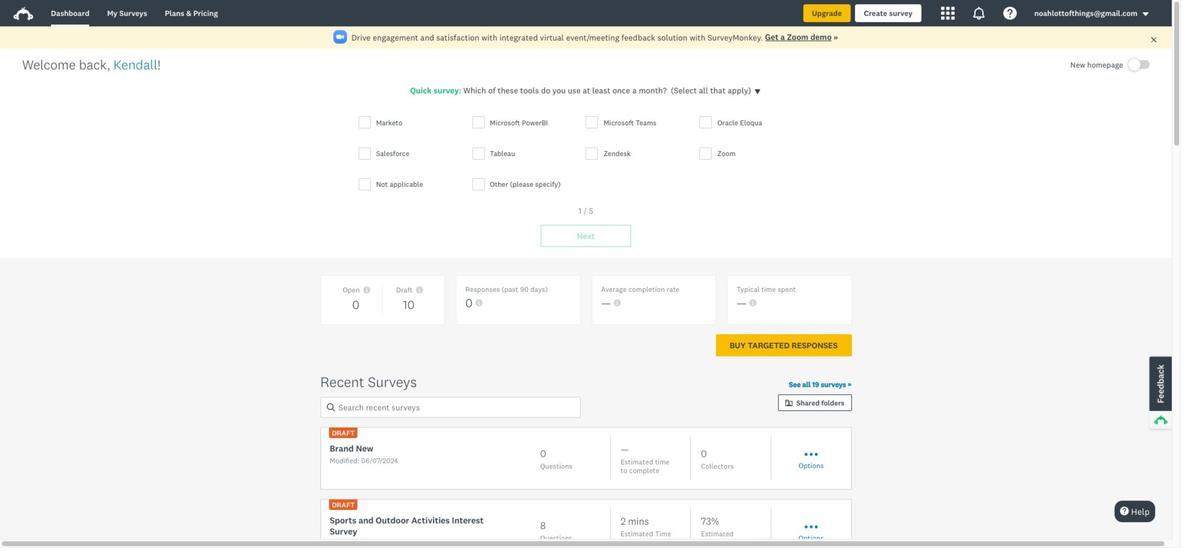 Task type: vqa. For each thing, say whether or not it's contained in the screenshot.
'field'
yes



Task type: locate. For each thing, give the bounding box(es) containing it.
Search recent surveys text field
[[320, 398, 581, 419]]

help icon image
[[1004, 7, 1017, 20]]

dropdown arrow image
[[1143, 10, 1150, 18]]

1 products icon image from the left
[[942, 7, 955, 20]]

0 horizontal spatial products icon image
[[942, 7, 955, 20]]

products icon image
[[942, 7, 955, 20], [973, 7, 986, 20]]

None field
[[320, 398, 581, 419]]

1 horizontal spatial products icon image
[[973, 7, 986, 20]]



Task type: describe. For each thing, give the bounding box(es) containing it.
x image
[[1151, 36, 1158, 43]]

surveymonkey logo image
[[13, 7, 33, 21]]

2 products icon image from the left
[[973, 7, 986, 20]]



